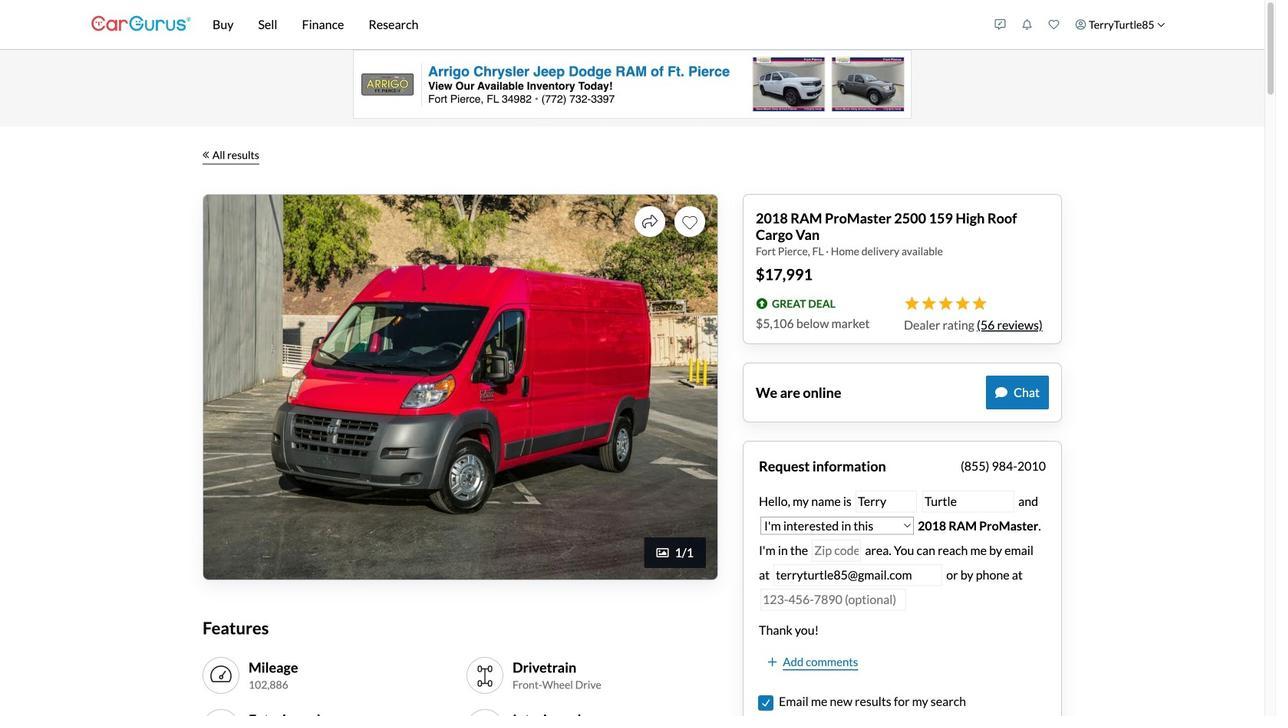 Task type: describe. For each thing, give the bounding box(es) containing it.
5 rating image
[[904, 296, 987, 312]]

share image
[[642, 214, 658, 229]]

open notifications image
[[1022, 19, 1033, 30]]

Zip code field
[[812, 540, 861, 562]]

vehicle full photo image
[[203, 195, 718, 581]]

advertisement element
[[353, 50, 912, 119]]

chevron double left image
[[203, 151, 209, 159]]

chevron down image
[[1157, 21, 1165, 29]]

image image
[[657, 547, 669, 559]]



Task type: vqa. For each thing, say whether or not it's contained in the screenshot.
GREAT related to 201 hp 1.6L I4
no



Task type: locate. For each thing, give the bounding box(es) containing it.
First name field
[[856, 491, 917, 513]]

user icon image
[[1076, 19, 1086, 30]]

Phone (optional) telephone field
[[761, 590, 906, 611]]

Email address email field
[[774, 565, 943, 587]]

drivetrain image
[[473, 665, 497, 689]]

None button
[[759, 697, 773, 711]]

menu
[[987, 3, 1173, 46]]

saved cars image
[[1049, 19, 1059, 30]]

Last name field
[[923, 491, 1015, 513]]

menu item
[[1068, 3, 1173, 46]]

comment image
[[995, 387, 1008, 399]]

mileage image
[[209, 665, 233, 689]]

plus image
[[768, 657, 777, 668]]

add a car review image
[[995, 19, 1006, 30]]

menu bar
[[191, 0, 987, 49]]



